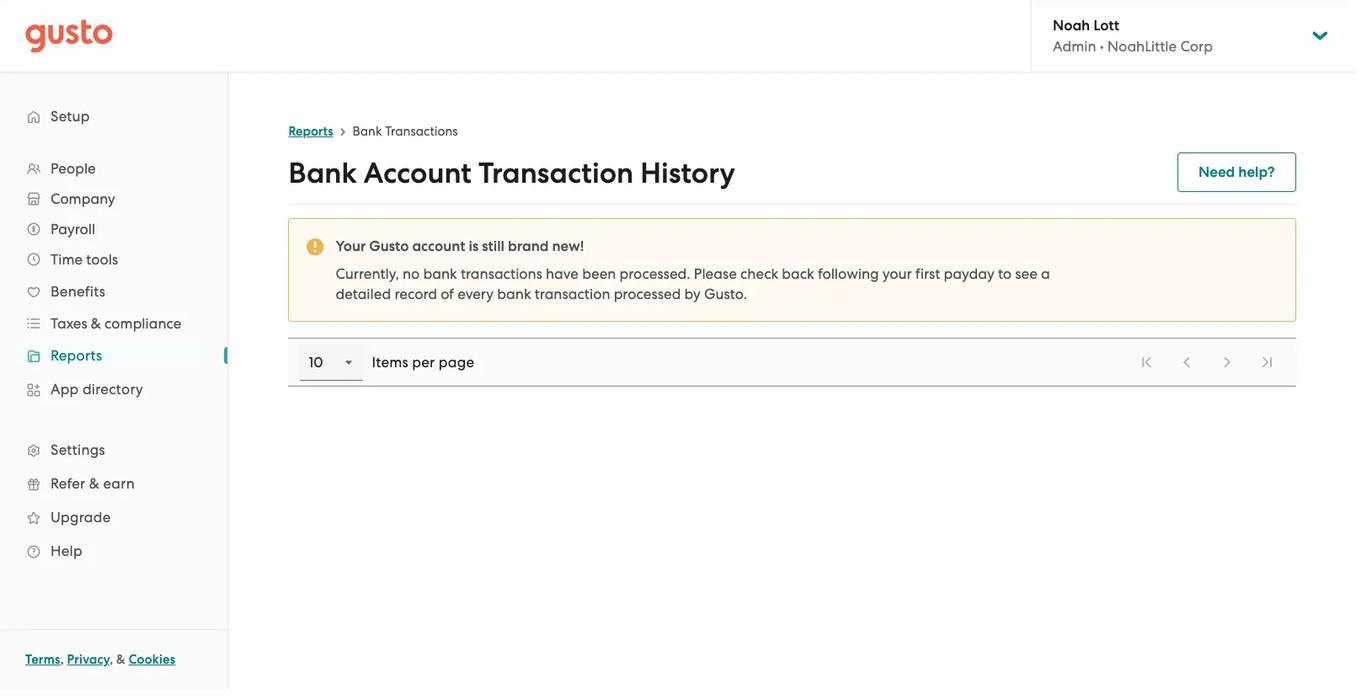 Task type: describe. For each thing, give the bounding box(es) containing it.
refer & earn link
[[17, 469, 211, 499]]

history
[[641, 156, 736, 190]]

2 vertical spatial &
[[116, 652, 126, 667]]

transaction
[[479, 156, 634, 190]]

bank for bank account transaction history
[[289, 156, 357, 190]]

every
[[458, 286, 494, 303]]

been
[[582, 265, 616, 282]]

please
[[694, 265, 737, 282]]

1 , from the left
[[60, 652, 64, 667]]

benefits link
[[17, 276, 211, 307]]

benefits
[[51, 283, 105, 300]]

time tools
[[51, 251, 118, 268]]

directory
[[82, 381, 143, 398]]

see
[[1016, 265, 1038, 282]]

terms
[[25, 652, 60, 667]]

corp
[[1181, 38, 1213, 55]]

payday
[[944, 265, 995, 282]]

your gusto account is still brand new!
[[336, 238, 584, 255]]

setup
[[51, 108, 90, 125]]

earn
[[103, 475, 135, 492]]

new!
[[552, 238, 584, 255]]

record
[[395, 286, 437, 303]]

items
[[372, 354, 409, 371]]

1 horizontal spatial reports
[[289, 124, 333, 139]]

refer & earn
[[51, 475, 135, 492]]

need help? button
[[1178, 153, 1296, 192]]

privacy link
[[67, 652, 110, 667]]

back
[[782, 265, 815, 282]]

app directory link
[[17, 374, 211, 404]]

transactions
[[461, 265, 543, 282]]

have
[[546, 265, 579, 282]]

admin
[[1053, 38, 1097, 55]]

1 vertical spatial reports link
[[17, 340, 211, 371]]

brand
[[508, 238, 549, 255]]

noah
[[1053, 17, 1091, 35]]

cookies
[[129, 652, 176, 667]]

& for earn
[[89, 475, 100, 492]]

by
[[685, 286, 701, 303]]

detailed
[[336, 286, 391, 303]]

gusto.
[[705, 286, 748, 303]]

items per page
[[372, 354, 475, 371]]

help?
[[1239, 163, 1275, 181]]

help link
[[17, 536, 211, 566]]

app
[[51, 381, 79, 398]]

need
[[1199, 163, 1236, 181]]

1 horizontal spatial reports link
[[289, 124, 333, 139]]

per
[[412, 354, 435, 371]]

currently, no bank transactions have been processed. please check back following your first payday to see a detailed record of every bank transaction processed by gusto.
[[336, 265, 1051, 303]]

noahlittle
[[1108, 38, 1177, 55]]

still
[[482, 238, 505, 255]]

a
[[1042, 265, 1051, 282]]

cookies button
[[129, 650, 176, 670]]

check
[[741, 265, 779, 282]]

processed.
[[620, 265, 691, 282]]

reports inside gusto navigation element
[[51, 347, 102, 364]]

company button
[[17, 184, 211, 214]]

app directory
[[51, 381, 143, 398]]

account
[[364, 156, 472, 190]]

gusto
[[369, 238, 409, 255]]

list for bank transaction pagination controls element
[[1128, 344, 1286, 381]]



Task type: vqa. For each thing, say whether or not it's contained in the screenshot.
Their corresponding to Last
no



Task type: locate. For each thing, give the bounding box(es) containing it.
list inside bank transaction pagination controls element
[[1128, 344, 1286, 381]]

upgrade link
[[17, 502, 211, 533]]

list
[[0, 153, 228, 568], [1128, 344, 1286, 381]]

0 vertical spatial bank
[[423, 265, 457, 282]]

gusto navigation element
[[0, 72, 228, 595]]

no
[[403, 265, 420, 282]]

help
[[51, 543, 83, 560]]

transactions
[[385, 124, 458, 139]]

bank down transactions
[[497, 286, 531, 303]]

noah lott admin • noahlittle corp
[[1053, 17, 1213, 55]]

, left privacy
[[60, 652, 64, 667]]

bank account transaction history
[[289, 156, 736, 190]]

payroll button
[[17, 214, 211, 244]]

0 vertical spatial reports
[[289, 124, 333, 139]]

your
[[336, 238, 366, 255]]

terms link
[[25, 652, 60, 667]]

& inside dropdown button
[[91, 315, 101, 332]]

0 vertical spatial reports link
[[289, 124, 333, 139]]

is
[[469, 238, 479, 255]]

1 horizontal spatial ,
[[110, 652, 113, 667]]

compliance
[[105, 315, 182, 332]]

currently,
[[336, 265, 399, 282]]

& for compliance
[[91, 315, 101, 332]]

lott
[[1094, 17, 1120, 35]]

,
[[60, 652, 64, 667], [110, 652, 113, 667]]

list for gusto navigation element
[[0, 153, 228, 568]]

0 horizontal spatial ,
[[60, 652, 64, 667]]

time tools button
[[17, 244, 211, 275]]

refer
[[51, 475, 85, 492]]

0 vertical spatial bank
[[353, 124, 382, 139]]

1 vertical spatial reports
[[51, 347, 102, 364]]

taxes & compliance button
[[17, 308, 211, 339]]

your gusto account is still brand new! alert
[[289, 218, 1296, 322]]

terms , privacy , & cookies
[[25, 652, 176, 667]]

taxes
[[51, 315, 87, 332]]

1 vertical spatial &
[[89, 475, 100, 492]]

1 vertical spatial bank
[[289, 156, 357, 190]]

upgrade
[[51, 509, 111, 526]]

reports
[[289, 124, 333, 139], [51, 347, 102, 364]]

& left cookies button
[[116, 652, 126, 667]]

transaction
[[535, 286, 610, 303]]

2 , from the left
[[110, 652, 113, 667]]

0 horizontal spatial reports
[[51, 347, 102, 364]]

settings
[[51, 442, 105, 458]]

company
[[51, 190, 115, 207]]

first
[[916, 265, 941, 282]]

need help?
[[1199, 163, 1275, 181]]

following
[[818, 265, 879, 282]]

people
[[51, 160, 96, 177]]

0 horizontal spatial list
[[0, 153, 228, 568]]

bank left transactions
[[353, 124, 382, 139]]

time
[[51, 251, 83, 268]]

setup link
[[17, 101, 211, 131]]

bank transaction pagination controls element
[[289, 338, 1296, 387]]

bank for bank transactions
[[353, 124, 382, 139]]

taxes & compliance
[[51, 315, 182, 332]]

payroll
[[51, 221, 95, 238]]

of
[[441, 286, 454, 303]]

list containing people
[[0, 153, 228, 568]]

page
[[439, 354, 475, 371]]

&
[[91, 315, 101, 332], [89, 475, 100, 492], [116, 652, 126, 667]]

1 horizontal spatial list
[[1128, 344, 1286, 381]]

, left cookies button
[[110, 652, 113, 667]]

your
[[883, 265, 912, 282]]

settings link
[[17, 435, 211, 465]]

bank
[[423, 265, 457, 282], [497, 286, 531, 303]]

bank
[[353, 124, 382, 139], [289, 156, 357, 190]]

•
[[1100, 38, 1104, 55]]

people button
[[17, 153, 211, 184]]

bank up of
[[423, 265, 457, 282]]

processed
[[614, 286, 681, 303]]

0 horizontal spatial bank
[[423, 265, 457, 282]]

1 horizontal spatial bank
[[497, 286, 531, 303]]

1 vertical spatial bank
[[497, 286, 531, 303]]

bank up the your
[[289, 156, 357, 190]]

reports link
[[289, 124, 333, 139], [17, 340, 211, 371]]

tools
[[86, 251, 118, 268]]

& right the taxes
[[91, 315, 101, 332]]

bank transactions
[[353, 124, 458, 139]]

account
[[412, 238, 466, 255]]

home image
[[25, 19, 113, 53]]

privacy
[[67, 652, 110, 667]]

0 horizontal spatial reports link
[[17, 340, 211, 371]]

& left earn
[[89, 475, 100, 492]]

0 vertical spatial &
[[91, 315, 101, 332]]

to
[[998, 265, 1012, 282]]



